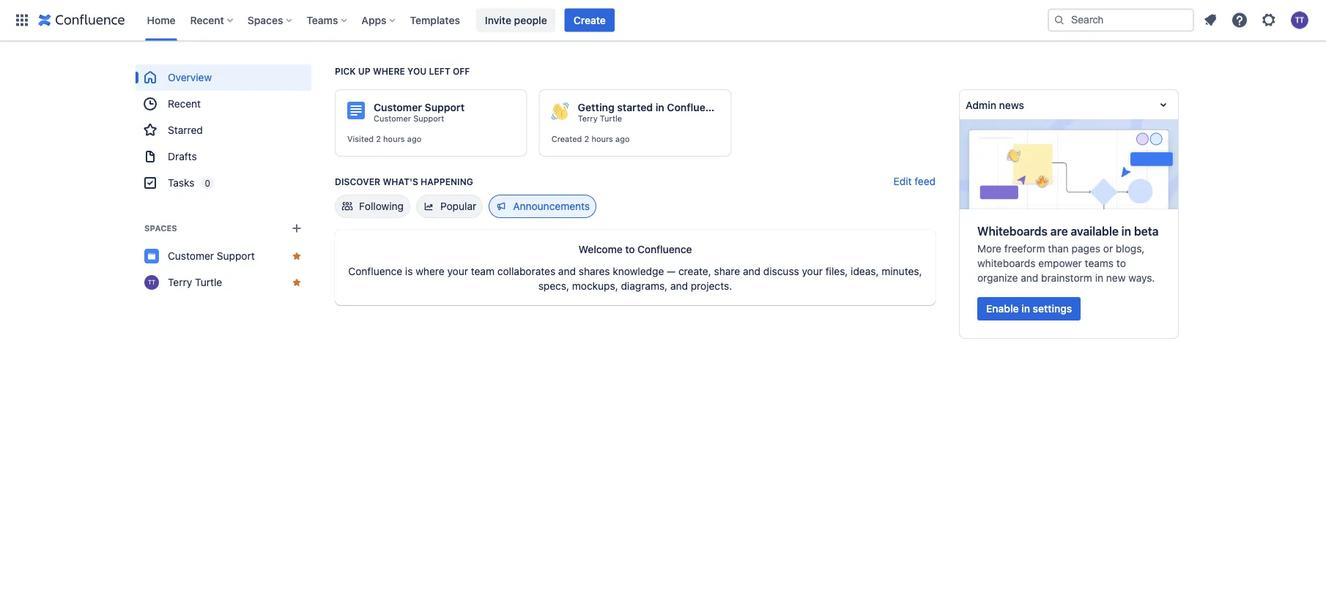 Task type: vqa. For each thing, say whether or not it's contained in the screenshot.
Manage account group
no



Task type: locate. For each thing, give the bounding box(es) containing it.
hours for visited
[[383, 134, 405, 144]]

more
[[978, 243, 1002, 255]]

customer support up visited 2 hours ago
[[374, 114, 444, 123]]

1 vertical spatial terry turtle link
[[136, 270, 311, 296]]

2 ago from the left
[[616, 134, 630, 144]]

2 unstar this space image from the top
[[291, 277, 303, 289]]

0 horizontal spatial hours
[[383, 134, 405, 144]]

or
[[1104, 243, 1113, 255]]

tasks
[[168, 177, 195, 189]]

and
[[558, 266, 576, 278], [743, 266, 761, 278], [1021, 272, 1039, 284], [671, 280, 688, 292]]

drafts
[[168, 151, 197, 163]]

spaces right recent dropdown button
[[248, 14, 283, 26]]

visited
[[347, 134, 374, 144]]

customer support down you
[[374, 102, 465, 114]]

your
[[447, 266, 468, 278], [802, 266, 823, 278]]

welcome to confluence
[[579, 243, 692, 255]]

0 horizontal spatial spaces
[[144, 224, 177, 233]]

2 for created
[[584, 134, 589, 144]]

0 horizontal spatial ago
[[407, 134, 422, 144]]

1 horizontal spatial terry
[[578, 114, 598, 123]]

1 vertical spatial to
[[1117, 258, 1126, 270]]

visited 2 hours ago
[[347, 134, 422, 144]]

happening
[[421, 177, 473, 187]]

where for you
[[373, 66, 405, 76]]

1 hours from the left
[[383, 134, 405, 144]]

1 horizontal spatial 2
[[584, 134, 589, 144]]

customer support
[[374, 102, 465, 114], [374, 114, 444, 123], [168, 250, 255, 262]]

what's
[[383, 177, 418, 187]]

to up knowledge
[[625, 243, 635, 255]]

0 vertical spatial turtle
[[600, 114, 622, 123]]

up
[[358, 66, 371, 76]]

Search field
[[1048, 8, 1195, 32]]

2 2 from the left
[[584, 134, 589, 144]]

customer
[[374, 102, 422, 114], [374, 114, 411, 123], [168, 250, 214, 262]]

0 horizontal spatial where
[[373, 66, 405, 76]]

admin news
[[966, 99, 1025, 111]]

customer support inside "link"
[[168, 250, 255, 262]]

in
[[656, 102, 665, 114], [1122, 225, 1132, 239], [1096, 272, 1104, 284], [1022, 303, 1030, 315]]

ago
[[407, 134, 422, 144], [616, 134, 630, 144]]

recent up starred
[[168, 98, 201, 110]]

specs,
[[539, 280, 570, 292]]

confluence image
[[38, 11, 125, 29], [38, 11, 125, 29]]

where inside confluence is where your team collaborates and shares knowledge — create, share and discuss your files, ideas, minutes, specs, mockups, diagrams, and projects.
[[416, 266, 445, 278]]

unstar this space image for customer support
[[291, 251, 303, 262]]

2 for visited
[[376, 134, 381, 144]]

create a space image
[[288, 220, 306, 237]]

1 vertical spatial terry
[[168, 277, 192, 289]]

1 horizontal spatial terry turtle link
[[578, 114, 622, 124]]

ideas,
[[851, 266, 879, 278]]

starred link
[[136, 117, 311, 144]]

whiteboards are available in beta more freeform than pages or blogs, whiteboards empower teams to organize and brainstorm in new ways.
[[978, 225, 1159, 284]]

0 horizontal spatial to
[[625, 243, 635, 255]]

confluence up —
[[638, 243, 692, 255]]

0 horizontal spatial terry
[[168, 277, 192, 289]]

1 horizontal spatial turtle
[[600, 114, 622, 123]]

created
[[552, 134, 582, 144]]

1 vertical spatial turtle
[[195, 277, 222, 289]]

turtle
[[600, 114, 622, 123], [195, 277, 222, 289]]

0 horizontal spatial customer support link
[[136, 243, 311, 270]]

and inside whiteboards are available in beta more freeform than pages or blogs, whiteboards empower teams to organize and brainstorm in new ways.
[[1021, 272, 1039, 284]]

enable in settings
[[987, 303, 1072, 315]]

brainstorm
[[1041, 272, 1093, 284]]

1 vertical spatial spaces
[[144, 224, 177, 233]]

1 horizontal spatial where
[[416, 266, 445, 278]]

spaces down tasks
[[144, 224, 177, 233]]

unstar this space image
[[291, 251, 303, 262], [291, 277, 303, 289]]

recent right home
[[190, 14, 224, 26]]

:wave: image
[[552, 103, 569, 120], [552, 103, 569, 120]]

freeform
[[1005, 243, 1045, 255]]

1 horizontal spatial ago
[[616, 134, 630, 144]]

help icon image
[[1231, 11, 1249, 29]]

recent button
[[186, 8, 239, 32]]

banner containing home
[[0, 0, 1327, 41]]

confluence left is
[[348, 266, 402, 278]]

hours
[[383, 134, 405, 144], [592, 134, 613, 144]]

search image
[[1054, 14, 1066, 26]]

0 vertical spatial spaces
[[248, 14, 283, 26]]

to up new
[[1117, 258, 1126, 270]]

1 horizontal spatial hours
[[592, 134, 613, 144]]

customer support link up visited 2 hours ago
[[374, 114, 444, 124]]

share
[[714, 266, 740, 278]]

spaces
[[248, 14, 283, 26], [144, 224, 177, 233]]

confluence
[[667, 102, 724, 114], [638, 243, 692, 255], [348, 266, 402, 278]]

ago down started
[[616, 134, 630, 144]]

your left the team
[[447, 266, 468, 278]]

confluence right started
[[667, 102, 724, 114]]

banner
[[0, 0, 1327, 41]]

1 ago from the left
[[407, 134, 422, 144]]

1 2 from the left
[[376, 134, 381, 144]]

where right is
[[416, 266, 445, 278]]

in right started
[[656, 102, 665, 114]]

2 right created
[[584, 134, 589, 144]]

ago up discover what's happening at the top of the page
[[407, 134, 422, 144]]

settings icon image
[[1261, 11, 1278, 29]]

customer support link up terry turtle on the left top
[[136, 243, 311, 270]]

customer support link
[[374, 114, 444, 124], [136, 243, 311, 270]]

1 vertical spatial unstar this space image
[[291, 277, 303, 289]]

where right up
[[373, 66, 405, 76]]

global element
[[9, 0, 1045, 41]]

and down —
[[671, 280, 688, 292]]

1 vertical spatial confluence
[[638, 243, 692, 255]]

0 vertical spatial unstar this space image
[[291, 251, 303, 262]]

and down whiteboards
[[1021, 272, 1039, 284]]

apps button
[[357, 8, 401, 32]]

2 right visited
[[376, 134, 381, 144]]

where
[[373, 66, 405, 76], [416, 266, 445, 278]]

group
[[136, 64, 311, 196]]

whiteboards
[[978, 258, 1036, 270]]

projects.
[[691, 280, 732, 292]]

customer support up terry turtle on the left top
[[168, 250, 255, 262]]

terry
[[578, 114, 598, 123], [168, 277, 192, 289]]

0 vertical spatial where
[[373, 66, 405, 76]]

1 horizontal spatial to
[[1117, 258, 1126, 270]]

support
[[425, 102, 465, 114], [413, 114, 444, 123], [217, 250, 255, 262]]

spaces button
[[243, 8, 298, 32]]

in down the teams at the top
[[1096, 272, 1104, 284]]

0 vertical spatial customer support link
[[374, 114, 444, 124]]

people
[[514, 14, 547, 26]]

in right enable
[[1022, 303, 1030, 315]]

where for your
[[416, 266, 445, 278]]

discover
[[335, 177, 381, 187]]

terry turtle link
[[578, 114, 622, 124], [136, 270, 311, 296]]

1 vertical spatial where
[[416, 266, 445, 278]]

hours down getting
[[592, 134, 613, 144]]

new
[[1107, 272, 1126, 284]]

announcements
[[513, 200, 590, 213]]

0 horizontal spatial terry turtle link
[[136, 270, 311, 296]]

0 horizontal spatial 2
[[376, 134, 381, 144]]

1 vertical spatial recent
[[168, 98, 201, 110]]

you
[[408, 66, 427, 76]]

recent link
[[136, 91, 311, 117]]

1 horizontal spatial spaces
[[248, 14, 283, 26]]

1 unstar this space image from the top
[[291, 251, 303, 262]]

discover what's happening
[[335, 177, 473, 187]]

create
[[574, 14, 606, 26]]

whiteboards
[[978, 225, 1048, 239]]

is
[[405, 266, 413, 278]]

hours right visited
[[383, 134, 405, 144]]

ago for visited 2 hours ago
[[407, 134, 422, 144]]

in up blogs,
[[1122, 225, 1132, 239]]

teams button
[[302, 8, 353, 32]]

2 hours from the left
[[592, 134, 613, 144]]

overview
[[168, 71, 212, 84]]

2 vertical spatial confluence
[[348, 266, 402, 278]]

1 horizontal spatial your
[[802, 266, 823, 278]]

your left files,
[[802, 266, 823, 278]]

1 vertical spatial customer support link
[[136, 243, 311, 270]]

shares
[[579, 266, 610, 278]]

0 vertical spatial confluence
[[667, 102, 724, 114]]

1 horizontal spatial customer support link
[[374, 114, 444, 124]]

invite
[[485, 14, 512, 26]]

0 vertical spatial recent
[[190, 14, 224, 26]]

edit
[[894, 176, 912, 188]]

0 vertical spatial terry
[[578, 114, 598, 123]]

started
[[617, 102, 653, 114]]

files,
[[826, 266, 848, 278]]

0 horizontal spatial your
[[447, 266, 468, 278]]



Task type: describe. For each thing, give the bounding box(es) containing it.
overview link
[[136, 64, 311, 91]]

ways.
[[1129, 272, 1155, 284]]

following button
[[335, 195, 410, 218]]

and right share at top right
[[743, 266, 761, 278]]

pick
[[335, 66, 356, 76]]

confluence is where your team collaborates and shares knowledge — create, share and discuss your files, ideas, minutes, specs, mockups, diagrams, and projects.
[[348, 266, 922, 292]]

enable in settings link
[[978, 298, 1081, 321]]

group containing overview
[[136, 64, 311, 196]]

getting
[[578, 102, 615, 114]]

terry turtle
[[168, 277, 222, 289]]

recent inside group
[[168, 98, 201, 110]]

admin
[[966, 99, 997, 111]]

and up specs, on the top left of page
[[558, 266, 576, 278]]

discuss
[[764, 266, 799, 278]]

0 vertical spatial to
[[625, 243, 635, 255]]

ago for created 2 hours ago
[[616, 134, 630, 144]]

diagrams,
[[621, 280, 668, 292]]

off
[[453, 66, 470, 76]]

templates link
[[406, 8, 465, 32]]

blogs,
[[1116, 243, 1145, 255]]

appswitcher icon image
[[13, 11, 31, 29]]

1 your from the left
[[447, 266, 468, 278]]

create link
[[565, 8, 615, 32]]

home
[[147, 14, 176, 26]]

organize
[[978, 272, 1018, 284]]

teams
[[307, 14, 338, 26]]

recent inside dropdown button
[[190, 14, 224, 26]]

create,
[[679, 266, 711, 278]]

minutes,
[[882, 266, 922, 278]]

unstar this space image for terry turtle
[[291, 277, 303, 289]]

invite people
[[485, 14, 547, 26]]

announcements button
[[489, 195, 597, 218]]

getting started in confluence terry turtle
[[578, 102, 724, 123]]

created 2 hours ago
[[552, 134, 630, 144]]

invite people button
[[476, 8, 556, 32]]

home link
[[143, 8, 180, 32]]

—
[[667, 266, 676, 278]]

feed
[[915, 176, 936, 188]]

are
[[1051, 225, 1068, 239]]

0
[[205, 178, 210, 188]]

news
[[999, 99, 1025, 111]]

spaces inside popup button
[[248, 14, 283, 26]]

notification icon image
[[1202, 11, 1220, 29]]

pages
[[1072, 243, 1101, 255]]

pick up where you left off
[[335, 66, 470, 76]]

available
[[1071, 225, 1119, 239]]

turtle inside getting started in confluence terry turtle
[[600, 114, 622, 123]]

apps
[[362, 14, 387, 26]]

left
[[429, 66, 451, 76]]

templates
[[410, 14, 460, 26]]

popular button
[[416, 195, 483, 218]]

in inside getting started in confluence terry turtle
[[656, 102, 665, 114]]

following
[[359, 200, 404, 213]]

collaborates
[[498, 266, 556, 278]]

than
[[1048, 243, 1069, 255]]

hours for created
[[592, 134, 613, 144]]

popular
[[440, 200, 477, 213]]

drafts link
[[136, 144, 311, 170]]

knowledge
[[613, 266, 664, 278]]

0 horizontal spatial turtle
[[195, 277, 222, 289]]

mockups,
[[572, 280, 618, 292]]

settings
[[1033, 303, 1072, 315]]

confluence inside getting started in confluence terry turtle
[[667, 102, 724, 114]]

your profile and preferences image
[[1291, 11, 1309, 29]]

admin news button
[[960, 90, 1179, 119]]

edit feed
[[894, 176, 936, 188]]

starred
[[168, 124, 203, 136]]

team
[[471, 266, 495, 278]]

confluence inside confluence is where your team collaborates and shares knowledge — create, share and discuss your files, ideas, minutes, specs, mockups, diagrams, and projects.
[[348, 266, 402, 278]]

teams
[[1085, 258, 1114, 270]]

welcome
[[579, 243, 623, 255]]

enable
[[987, 303, 1019, 315]]

0 vertical spatial terry turtle link
[[578, 114, 622, 124]]

beta
[[1135, 225, 1159, 239]]

2 your from the left
[[802, 266, 823, 278]]

to inside whiteboards are available in beta more freeform than pages or blogs, whiteboards empower teams to organize and brainstorm in new ways.
[[1117, 258, 1126, 270]]

empower
[[1039, 258, 1082, 270]]

terry inside getting started in confluence terry turtle
[[578, 114, 598, 123]]

edit feed button
[[894, 174, 936, 189]]



